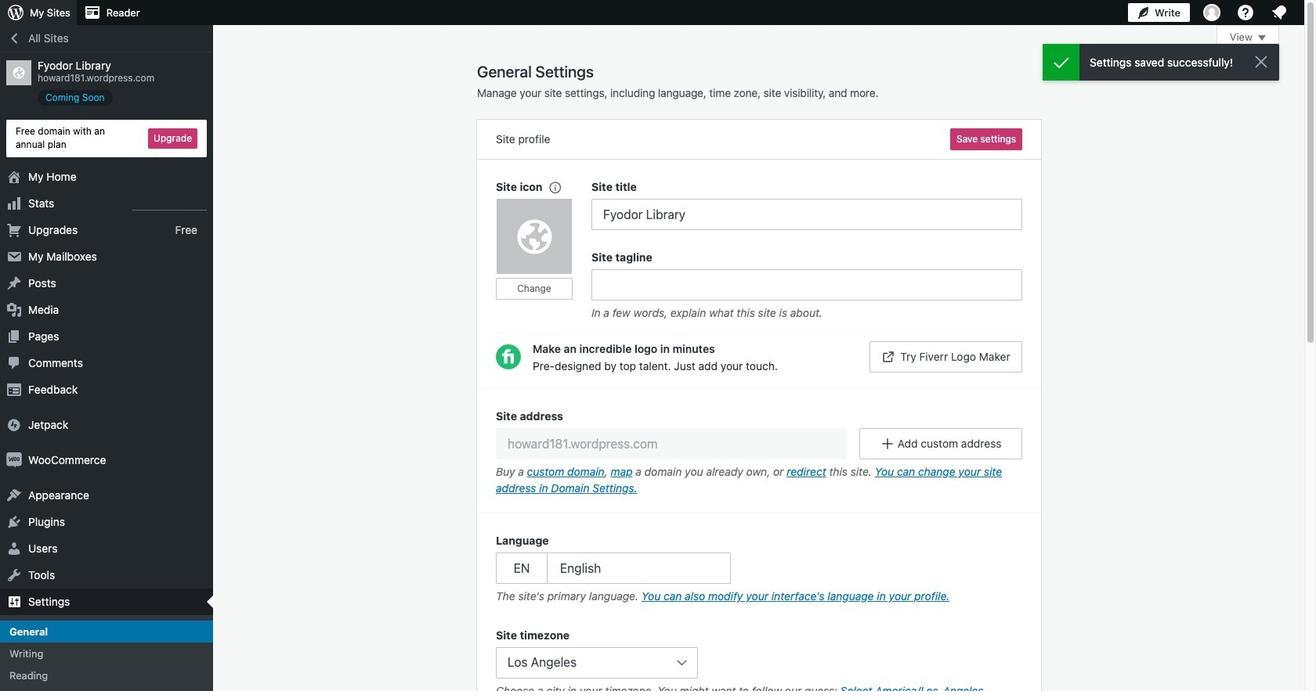 Task type: vqa. For each thing, say whether or not it's contained in the screenshot.
img
yes



Task type: describe. For each thing, give the bounding box(es) containing it.
dismiss image
[[1252, 53, 1271, 71]]

more information image
[[547, 180, 562, 194]]

fiverr small logo image
[[496, 345, 521, 370]]

notice status
[[1043, 44, 1280, 81]]

my profile image
[[1204, 4, 1221, 21]]



Task type: locate. For each thing, give the bounding box(es) containing it.
closed image
[[1259, 35, 1266, 41]]

group
[[496, 179, 592, 325], [592, 179, 1023, 230], [592, 249, 1023, 325], [477, 389, 1042, 514], [496, 533, 1023, 609], [496, 628, 1023, 692]]

manage your notifications image
[[1270, 3, 1289, 22]]

img image
[[6, 417, 22, 433], [6, 453, 22, 468]]

0 vertical spatial img image
[[6, 417, 22, 433]]

None text field
[[592, 199, 1023, 230], [592, 270, 1023, 301], [496, 429, 848, 460], [592, 199, 1023, 230], [592, 270, 1023, 301], [496, 429, 848, 460]]

1 vertical spatial img image
[[6, 453, 22, 468]]

highest hourly views 0 image
[[132, 200, 207, 210]]

1 img image from the top
[[6, 417, 22, 433]]

2 img image from the top
[[6, 453, 22, 468]]

help image
[[1237, 3, 1255, 22]]

main content
[[477, 25, 1280, 692]]



